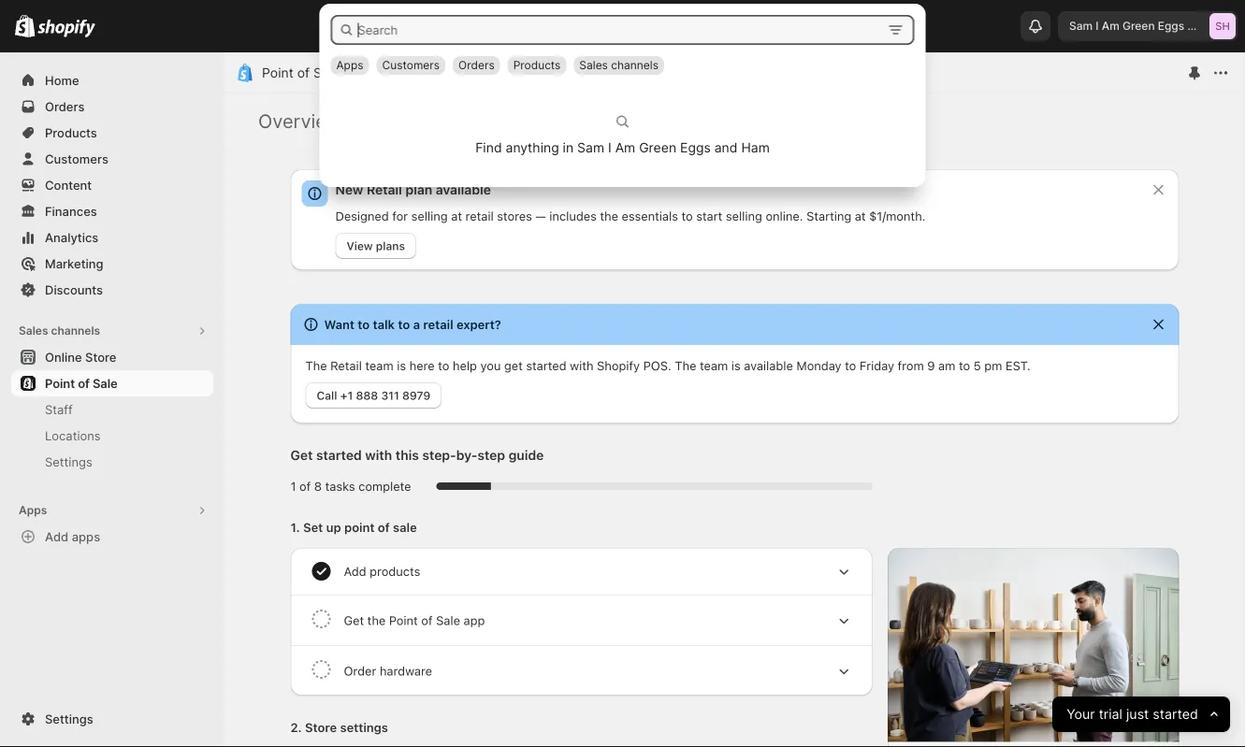 Task type: describe. For each thing, give the bounding box(es) containing it.
1 horizontal spatial sales channels
[[579, 58, 659, 72]]

1 settings from the top
[[45, 455, 92, 469]]

home
[[45, 73, 79, 87]]

find anything in sam i am green eggs and ham
[[475, 140, 770, 156]]

k
[[878, 19, 886, 33]]

1 vertical spatial of
[[78, 376, 90, 391]]

0 vertical spatial sales channels button
[[574, 56, 664, 75]]

overview
[[258, 110, 342, 133]]

eggs
[[680, 140, 711, 156]]

customers button
[[377, 56, 445, 75]]

apps for add apps button
[[19, 504, 47, 517]]

0 vertical spatial sale
[[313, 65, 340, 81]]

orders button
[[453, 56, 500, 75]]

1 vertical spatial point of sale link
[[11, 371, 213, 397]]

overview button
[[258, 110, 342, 133]]

discounts link
[[11, 277, 213, 303]]

⌘
[[864, 19, 875, 33]]

home link
[[11, 67, 213, 94]]

green
[[639, 140, 677, 156]]

1 horizontal spatial sales
[[579, 58, 608, 72]]

1 vertical spatial sales channels
[[19, 324, 100, 338]]

sam
[[577, 140, 604, 156]]

find
[[475, 140, 502, 156]]

staff link
[[11, 397, 213, 423]]

apps
[[72, 530, 100, 544]]

0 horizontal spatial sales
[[19, 324, 48, 338]]

2 settings from the top
[[45, 712, 93, 727]]

0 horizontal spatial point
[[45, 376, 75, 391]]

orders
[[459, 58, 495, 72]]



Task type: vqa. For each thing, say whether or not it's contained in the screenshot.
the topmost "Store"
no



Task type: locate. For each thing, give the bounding box(es) containing it.
0 vertical spatial of
[[297, 65, 310, 81]]

1 horizontal spatial sale
[[313, 65, 340, 81]]

1 vertical spatial apps button
[[11, 498, 213, 524]]

channels down discounts
[[51, 324, 100, 338]]

1 horizontal spatial point of sale
[[262, 65, 340, 81]]

sales channels
[[579, 58, 659, 72], [19, 324, 100, 338]]

0 vertical spatial settings link
[[11, 449, 213, 475]]

0 vertical spatial apps button
[[331, 56, 369, 75]]

icon for point of sale image
[[236, 64, 254, 82]]

sales channels down discounts
[[19, 324, 100, 338]]

1 settings link from the top
[[11, 449, 213, 475]]

0 horizontal spatial apps
[[19, 504, 47, 517]]

0 horizontal spatial sales channels button
[[11, 318, 213, 344]]

sales
[[579, 58, 608, 72], [19, 324, 48, 338]]

and
[[715, 140, 738, 156]]

sale up overview
[[313, 65, 340, 81]]

0 vertical spatial channels
[[611, 58, 659, 72]]

1 vertical spatial point
[[45, 376, 75, 391]]

1 vertical spatial apps
[[19, 504, 47, 517]]

settings
[[45, 455, 92, 469], [45, 712, 93, 727]]

ham
[[741, 140, 770, 156]]

1 horizontal spatial point
[[262, 65, 294, 81]]

of
[[297, 65, 310, 81], [78, 376, 90, 391]]

0 vertical spatial point of sale link
[[262, 65, 340, 81]]

0 horizontal spatial apps button
[[11, 498, 213, 524]]

0 vertical spatial point of sale
[[262, 65, 340, 81]]

apps button left customers button
[[331, 56, 369, 75]]

2 settings link from the top
[[11, 706, 213, 733]]

of up "staff" link
[[78, 376, 90, 391]]

point of sale link up overview button at left top
[[262, 65, 340, 81]]

locations
[[45, 429, 101, 443]]

sales channels button down search text box
[[574, 56, 664, 75]]

point of sale link
[[262, 65, 340, 81], [11, 371, 213, 397]]

1 horizontal spatial of
[[297, 65, 310, 81]]

0 horizontal spatial point of sale link
[[11, 371, 213, 397]]

discounts
[[45, 283, 103, 297]]

point right icon for point of sale
[[262, 65, 294, 81]]

search
[[382, 19, 422, 33]]

1 horizontal spatial point of sale link
[[262, 65, 340, 81]]

1 vertical spatial sale
[[93, 376, 118, 391]]

in
[[563, 140, 574, 156]]

sale
[[313, 65, 340, 81], [93, 376, 118, 391]]

0 vertical spatial sales channels
[[579, 58, 659, 72]]

⌘ k
[[864, 19, 886, 33]]

channels down search text box
[[611, 58, 659, 72]]

am
[[615, 140, 636, 156]]

anything
[[506, 140, 559, 156]]

settings link
[[11, 449, 213, 475], [11, 706, 213, 733]]

1 horizontal spatial sales channels button
[[574, 56, 664, 75]]

0 vertical spatial settings
[[45, 455, 92, 469]]

point of sale link up locations link on the bottom left of page
[[11, 371, 213, 397]]

1 vertical spatial sales
[[19, 324, 48, 338]]

apps for customers button
[[336, 58, 364, 72]]

1 horizontal spatial apps button
[[331, 56, 369, 75]]

apps button up apps
[[11, 498, 213, 524]]

sale up "staff" link
[[93, 376, 118, 391]]

1 vertical spatial settings link
[[11, 706, 213, 733]]

point of sale up staff
[[45, 376, 118, 391]]

1 vertical spatial point of sale
[[45, 376, 118, 391]]

point
[[262, 65, 294, 81], [45, 376, 75, 391]]

i
[[608, 140, 612, 156]]

of up overview button at left top
[[297, 65, 310, 81]]

apps button
[[331, 56, 369, 75], [11, 498, 213, 524]]

add apps button
[[11, 524, 213, 550]]

0 horizontal spatial sale
[[93, 376, 118, 391]]

customers
[[382, 58, 440, 72]]

products
[[513, 58, 561, 72]]

1 vertical spatial sales channels button
[[11, 318, 213, 344]]

staff
[[45, 402, 73, 417]]

apps up add
[[19, 504, 47, 517]]

1 horizontal spatial channels
[[611, 58, 659, 72]]

0 horizontal spatial channels
[[51, 324, 100, 338]]

apps left customers
[[336, 58, 364, 72]]

point of sale
[[262, 65, 340, 81], [45, 376, 118, 391]]

1 vertical spatial settings
[[45, 712, 93, 727]]

sales down discounts
[[19, 324, 48, 338]]

locations link
[[11, 423, 213, 449]]

0 vertical spatial sales
[[579, 58, 608, 72]]

sales channels down search text box
[[579, 58, 659, 72]]

0 horizontal spatial of
[[78, 376, 90, 391]]

point of sale up overview button at left top
[[262, 65, 340, 81]]

sales down search text box
[[579, 58, 608, 72]]

products button
[[508, 56, 566, 75]]

add
[[45, 530, 69, 544]]

0 vertical spatial point
[[262, 65, 294, 81]]

Search text field
[[356, 15, 879, 45]]

sales channels button down discounts link in the top of the page
[[11, 318, 213, 344]]

shopify image
[[38, 19, 96, 38]]

sales channels button
[[574, 56, 664, 75], [11, 318, 213, 344]]

0 horizontal spatial point of sale
[[45, 376, 118, 391]]

channels
[[611, 58, 659, 72], [51, 324, 100, 338]]

0 vertical spatial apps
[[336, 58, 364, 72]]

point up staff
[[45, 376, 75, 391]]

add apps
[[45, 530, 100, 544]]

apps button for customers button
[[331, 56, 369, 75]]

1 horizontal spatial apps
[[336, 58, 364, 72]]

apps button for add apps button
[[11, 498, 213, 524]]

0 horizontal spatial sales channels
[[19, 324, 100, 338]]

apps
[[336, 58, 364, 72], [19, 504, 47, 517]]

1 vertical spatial channels
[[51, 324, 100, 338]]



